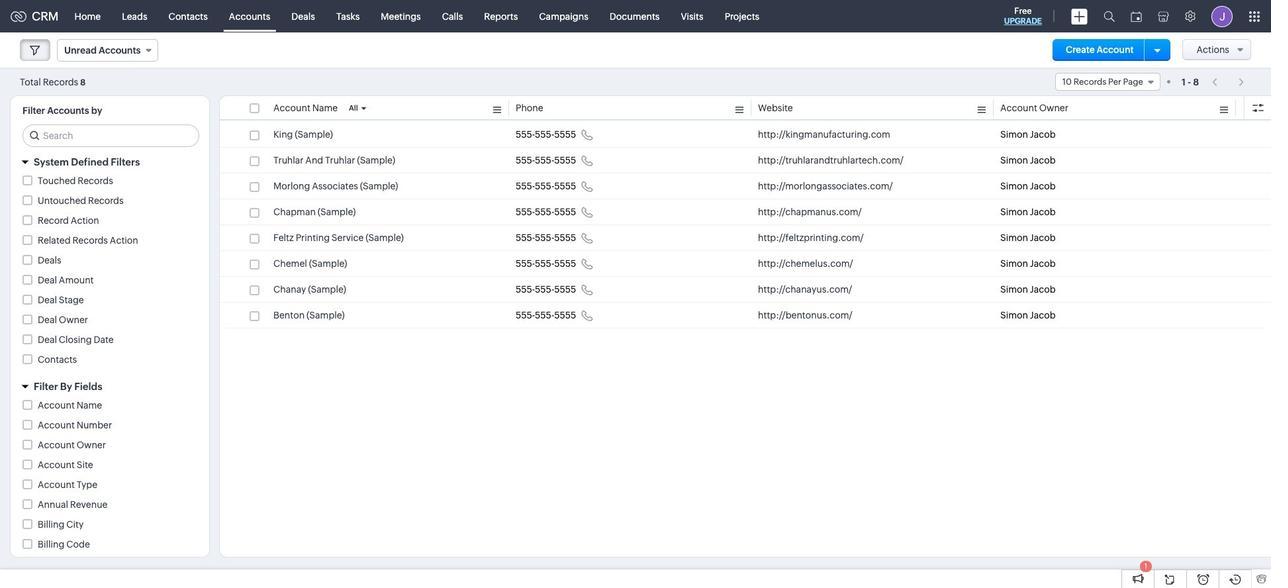 Task type: vqa. For each thing, say whether or not it's contained in the screenshot.
create menu element
yes



Task type: describe. For each thing, give the bounding box(es) containing it.
profile element
[[1204, 0, 1241, 32]]

logo image
[[11, 11, 26, 22]]

profile image
[[1212, 6, 1233, 27]]

calendar image
[[1131, 11, 1143, 22]]

search element
[[1096, 0, 1123, 32]]



Task type: locate. For each thing, give the bounding box(es) containing it.
None field
[[57, 39, 158, 62], [1056, 73, 1161, 91], [57, 39, 158, 62], [1056, 73, 1161, 91]]

create menu image
[[1072, 8, 1088, 24]]

navigation
[[1206, 72, 1252, 91]]

create menu element
[[1064, 0, 1096, 32]]

row group
[[220, 122, 1272, 329]]

search image
[[1104, 11, 1115, 22]]

Search text field
[[23, 125, 199, 146]]



